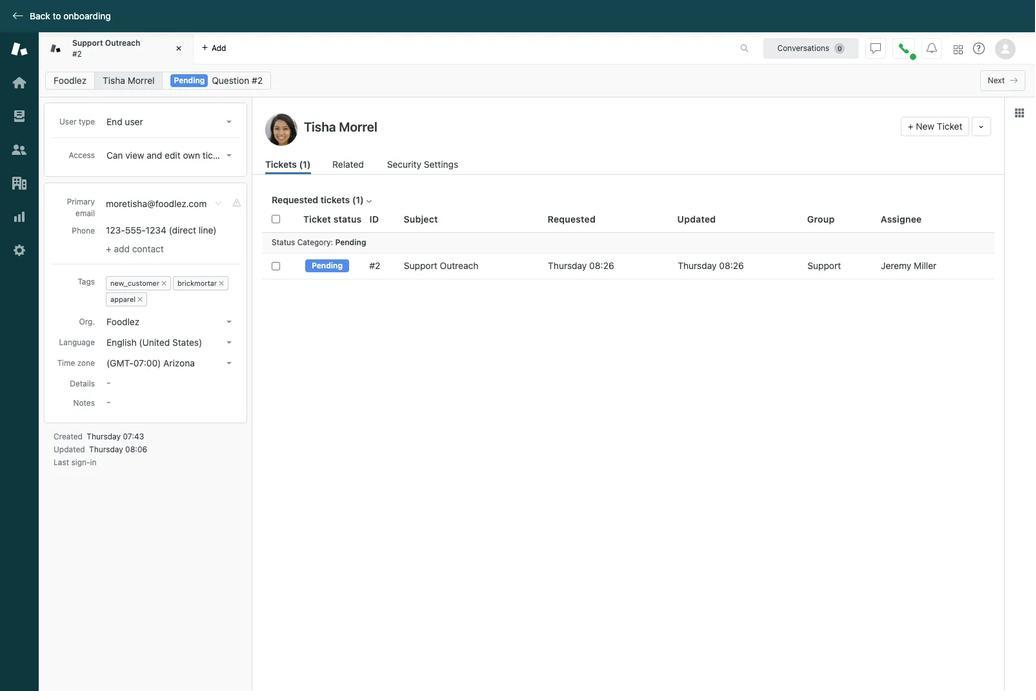Task type: locate. For each thing, give the bounding box(es) containing it.
new_customer link
[[110, 279, 159, 287]]

arrow down image right states)
[[227, 341, 232, 344]]

states)
[[172, 337, 202, 348]]

arrow down image inside end user button
[[227, 121, 232, 123]]

tab containing support outreach
[[39, 32, 194, 65]]

requested for requested
[[548, 213, 596, 224]]

outreach
[[105, 38, 140, 48], [440, 260, 478, 271]]

0 vertical spatial ticket
[[937, 121, 962, 132]]

outreach for support outreach #2
[[105, 38, 140, 48]]

0 horizontal spatial requested
[[272, 194, 318, 205]]

#2 inside support outreach #2
[[72, 49, 82, 58]]

secondary element
[[39, 68, 1035, 94]]

related
[[332, 159, 364, 170]]

1 vertical spatial pending
[[335, 238, 366, 247]]

moretisha@foodlez.com
[[106, 198, 207, 209]]

0 horizontal spatial support
[[72, 38, 103, 48]]

0 horizontal spatial outreach
[[105, 38, 140, 48]]

related link
[[332, 157, 365, 174]]

zendesk support image
[[11, 41, 28, 57]]

new_customer
[[110, 279, 159, 287]]

1234
[[146, 225, 166, 236]]

1 horizontal spatial tickets
[[321, 194, 350, 205]]

tickets (1) link
[[265, 157, 311, 174]]

2 arrow down image from the top
[[227, 154, 232, 157]]

1 horizontal spatial add
[[212, 43, 226, 53]]

arrow down image up english (united states) 'button'
[[227, 321, 232, 323]]

apps image
[[1014, 108, 1025, 118]]

support outreach
[[404, 260, 478, 271]]

foodlez link
[[45, 72, 95, 90]]

support down onboarding
[[72, 38, 103, 48]]

0 vertical spatial arrow down image
[[227, 121, 232, 123]]

close image
[[172, 42, 185, 55]]

3 arrow down image from the top
[[227, 362, 232, 365]]

zone
[[77, 358, 95, 368]]

arrow down image inside english (united states) 'button'
[[227, 341, 232, 344]]

time zone
[[57, 358, 95, 368]]

and
[[147, 150, 162, 161]]

back
[[30, 10, 50, 21]]

0 vertical spatial add
[[212, 43, 226, 53]]

outreach for support outreach
[[440, 260, 478, 271]]

ticket right new
[[937, 121, 962, 132]]

08:26
[[589, 260, 614, 271], [719, 260, 744, 271]]

outreach inside support outreach #2
[[105, 38, 140, 48]]

2 arrow down image from the top
[[227, 341, 232, 344]]

tabs tab list
[[39, 32, 727, 65]]

org.
[[79, 317, 95, 327]]

user
[[125, 116, 143, 127]]

1 vertical spatial (1)
[[352, 194, 364, 205]]

(1)
[[299, 159, 311, 170], [352, 194, 364, 205]]

1 vertical spatial tickets
[[321, 194, 350, 205]]

1 horizontal spatial outreach
[[440, 260, 478, 271]]

menu containing new_customer
[[103, 274, 236, 309]]

(gmt-07:00) arizona button
[[103, 354, 237, 372]]

arrow down image
[[227, 121, 232, 123], [227, 154, 232, 157], [227, 362, 232, 365]]

2 horizontal spatial support
[[808, 260, 841, 271]]

1 horizontal spatial support
[[404, 260, 437, 271]]

primary email
[[67, 197, 95, 218]]

add down the '123-'
[[114, 243, 130, 254]]

thursday
[[548, 260, 587, 271], [678, 260, 717, 271], [87, 432, 121, 441], [89, 445, 123, 454]]

arrow down image for can view and edit own tickets only
[[227, 154, 232, 157]]

1 horizontal spatial ticket
[[937, 121, 962, 132]]

tickets
[[203, 150, 230, 161], [321, 194, 350, 205]]

thursday 08:26
[[548, 260, 614, 271], [678, 260, 744, 271]]

back to onboarding link
[[0, 10, 117, 22]]

arrow down image left only
[[227, 154, 232, 157]]

2 vertical spatial arrow down image
[[227, 362, 232, 365]]

grid containing ticket status
[[252, 207, 1004, 691]]

created thursday 07:43 updated thursday 08:06 last sign-in
[[54, 432, 147, 467]]

contact
[[132, 243, 164, 254]]

main element
[[0, 32, 39, 691]]

0 vertical spatial (1)
[[299, 159, 311, 170]]

0 horizontal spatial ticket
[[303, 213, 331, 224]]

+ left new
[[908, 121, 914, 132]]

0 horizontal spatial 08:26
[[589, 260, 614, 271]]

outreach inside support outreach link
[[440, 260, 478, 271]]

0 vertical spatial foodlez
[[54, 75, 87, 86]]

1 vertical spatial requested
[[548, 213, 596, 224]]

0 vertical spatial requested
[[272, 194, 318, 205]]

1 horizontal spatial updated
[[677, 213, 716, 224]]

views image
[[11, 108, 28, 125]]

None text field
[[300, 117, 896, 136]]

updated inside created thursday 07:43 updated thursday 08:06 last sign-in
[[54, 445, 85, 454]]

0 horizontal spatial thursday 08:26
[[548, 260, 614, 271]]

foodlez up user at the left top of page
[[54, 75, 87, 86]]

view
[[125, 150, 144, 161]]

1 horizontal spatial (1)
[[352, 194, 364, 205]]

#2 right question
[[252, 75, 263, 86]]

customers image
[[11, 141, 28, 158]]

security
[[387, 159, 421, 170]]

0 horizontal spatial +
[[106, 243, 111, 254]]

ticket status
[[303, 213, 362, 224]]

0 vertical spatial outreach
[[105, 38, 140, 48]]

1 horizontal spatial requested
[[548, 213, 596, 224]]

add up question
[[212, 43, 226, 53]]

#2 down id
[[369, 260, 380, 271]]

tickets inside 'button'
[[203, 150, 230, 161]]

add button
[[194, 32, 234, 64]]

next
[[988, 76, 1005, 85]]

status
[[272, 238, 295, 247]]

+ down the '123-'
[[106, 243, 111, 254]]

arrow down image
[[227, 321, 232, 323], [227, 341, 232, 344]]

#2 inside secondary element
[[252, 75, 263, 86]]

1 vertical spatial #2
[[252, 75, 263, 86]]

2 vertical spatial #2
[[369, 260, 380, 271]]

apparel link
[[110, 295, 136, 303]]

conversations button
[[763, 38, 859, 58]]

arrow down image inside foodlez button
[[227, 321, 232, 323]]

pending right :
[[335, 238, 366, 247]]

foodlez up english
[[106, 316, 140, 327]]

get help image
[[973, 43, 985, 54]]

(united
[[139, 337, 170, 348]]

+ new ticket
[[908, 121, 962, 132]]

1 horizontal spatial 08:26
[[719, 260, 744, 271]]

+ add contact
[[106, 243, 164, 254]]

status category : pending
[[272, 238, 366, 247]]

Select All Tickets checkbox
[[272, 215, 280, 223]]

0 vertical spatial pending
[[174, 76, 205, 85]]

1 arrow down image from the top
[[227, 321, 232, 323]]

0 horizontal spatial add
[[114, 243, 130, 254]]

1 arrow down image from the top
[[227, 121, 232, 123]]

1 vertical spatial outreach
[[440, 260, 478, 271]]

+ inside button
[[908, 121, 914, 132]]

1 thursday 08:26 from the left
[[548, 260, 614, 271]]

tab
[[39, 32, 194, 65]]

tisha morrel
[[103, 75, 155, 86]]

user
[[59, 117, 77, 126]]

0 horizontal spatial updated
[[54, 445, 85, 454]]

grid
[[252, 207, 1004, 691]]

(1) right tickets
[[299, 159, 311, 170]]

tickets right own
[[203, 150, 230, 161]]

tickets
[[265, 159, 297, 170]]

1 vertical spatial arrow down image
[[227, 341, 232, 344]]

requested tickets (1)
[[272, 194, 364, 205]]

0 horizontal spatial foodlez
[[54, 75, 87, 86]]

arrow down image inside the can view and edit own tickets only 'button'
[[227, 154, 232, 157]]

support
[[72, 38, 103, 48], [404, 260, 437, 271], [808, 260, 841, 271]]

1 horizontal spatial thursday 08:26
[[678, 260, 744, 271]]

arrow down image down question
[[227, 121, 232, 123]]

ticket
[[937, 121, 962, 132], [303, 213, 331, 224]]

foodlez button
[[103, 313, 237, 331]]

assignee
[[881, 213, 922, 224]]

last
[[54, 458, 69, 467]]

#2 up foodlez link
[[72, 49, 82, 58]]

apparel
[[110, 295, 136, 303]]

arrow down image inside (gmt-07:00) arizona button
[[227, 362, 232, 365]]

1 vertical spatial add
[[114, 243, 130, 254]]

arrow down image right arizona at the left of page
[[227, 362, 232, 365]]

1 vertical spatial updated
[[54, 445, 85, 454]]

menu
[[103, 274, 236, 309]]

1 horizontal spatial foodlez
[[106, 316, 140, 327]]

0 vertical spatial arrow down image
[[227, 321, 232, 323]]

0 horizontal spatial tickets
[[203, 150, 230, 161]]

miller
[[914, 260, 937, 271]]

support down the subject
[[404, 260, 437, 271]]

support inside support outreach #2
[[72, 38, 103, 48]]

add
[[212, 43, 226, 53], [114, 243, 130, 254]]

0 horizontal spatial #2
[[72, 49, 82, 58]]

2 horizontal spatial #2
[[369, 260, 380, 271]]

0 vertical spatial tickets
[[203, 150, 230, 161]]

primary
[[67, 197, 95, 207]]

end
[[106, 116, 122, 127]]

tickets up ticket status
[[321, 194, 350, 205]]

pending down close image
[[174, 76, 205, 85]]

0 vertical spatial +
[[908, 121, 914, 132]]

ticket inside + new ticket button
[[937, 121, 962, 132]]

+ for + add contact
[[106, 243, 111, 254]]

(1) up status
[[352, 194, 364, 205]]

foodlez
[[54, 75, 87, 86], [106, 316, 140, 327]]

1 vertical spatial foodlez
[[106, 316, 140, 327]]

arrow down image for end user
[[227, 121, 232, 123]]

pending down :
[[312, 261, 343, 270]]

1 horizontal spatial #2
[[252, 75, 263, 86]]

pending
[[174, 76, 205, 85], [335, 238, 366, 247], [312, 261, 343, 270]]

1 vertical spatial +
[[106, 243, 111, 254]]

morrel
[[128, 75, 155, 86]]

0 vertical spatial #2
[[72, 49, 82, 58]]

button displays agent's chat status as invisible. image
[[871, 43, 881, 53]]

admin image
[[11, 242, 28, 259]]

1 vertical spatial arrow down image
[[227, 154, 232, 157]]

1 horizontal spatial +
[[908, 121, 914, 132]]

ticket down requested tickets (1)
[[303, 213, 331, 224]]

support down group
[[808, 260, 841, 271]]

arrow down image for english (united states)
[[227, 341, 232, 344]]

tisha morrel link
[[94, 72, 163, 90]]

None checkbox
[[272, 262, 280, 270]]

+
[[908, 121, 914, 132], [106, 243, 111, 254]]

tags
[[78, 277, 95, 287]]



Task type: vqa. For each thing, say whether or not it's contained in the screenshot.
second Thursday 10:26
no



Task type: describe. For each thing, give the bounding box(es) containing it.
notes
[[73, 398, 95, 408]]

own
[[183, 150, 200, 161]]

arizona
[[163, 358, 195, 368]]

07:00)
[[133, 358, 161, 368]]

tisha
[[103, 75, 125, 86]]

0 horizontal spatial (1)
[[299, 159, 311, 170]]

tickets (1)
[[265, 159, 311, 170]]

08:06
[[125, 445, 147, 454]]

arrow down image for foodlez
[[227, 321, 232, 323]]

security settings
[[387, 159, 458, 170]]

language
[[59, 338, 95, 347]]

2 vertical spatial pending
[[312, 261, 343, 270]]

555-
[[125, 225, 146, 236]]

settings
[[424, 159, 458, 170]]

question
[[212, 75, 249, 86]]

can view and edit own tickets only button
[[103, 146, 250, 165]]

arrow down image for (gmt-07:00) arizona
[[227, 362, 232, 365]]

can
[[106, 150, 123, 161]]

add inside dropdown button
[[212, 43, 226, 53]]

support for support outreach #2
[[72, 38, 103, 48]]

access
[[69, 150, 95, 160]]

:
[[331, 238, 333, 247]]

support for support
[[808, 260, 841, 271]]

123-
[[106, 225, 125, 236]]

edit
[[165, 150, 181, 161]]

reporting image
[[11, 208, 28, 225]]

notifications image
[[927, 43, 937, 53]]

1 vertical spatial ticket
[[303, 213, 331, 224]]

support for support outreach
[[404, 260, 437, 271]]

end user button
[[103, 113, 237, 131]]

next button
[[980, 70, 1025, 91]]

brickmortar link
[[177, 279, 217, 287]]

zendesk products image
[[954, 45, 963, 54]]

can view and edit own tickets only
[[106, 150, 250, 161]]

brickmortar
[[177, 279, 217, 287]]

id
[[369, 213, 379, 224]]

(direct
[[169, 225, 196, 236]]

english
[[106, 337, 137, 348]]

english (united states) button
[[103, 334, 237, 352]]

conversations
[[777, 43, 829, 53]]

0 vertical spatial updated
[[677, 213, 716, 224]]

only
[[233, 150, 250, 161]]

status
[[334, 213, 362, 224]]

user type
[[59, 117, 95, 126]]

+ new ticket button
[[901, 117, 970, 136]]

organizations image
[[11, 175, 28, 192]]

2 thursday 08:26 from the left
[[678, 260, 744, 271]]

get started image
[[11, 74, 28, 91]]

requested for requested tickets (1)
[[272, 194, 318, 205]]

security settings link
[[387, 157, 462, 174]]

category
[[297, 238, 331, 247]]

subject
[[404, 213, 438, 224]]

1 08:26 from the left
[[589, 260, 614, 271]]

07:43
[[123, 432, 144, 441]]

time
[[57, 358, 75, 368]]

phone
[[72, 226, 95, 236]]

2 08:26 from the left
[[719, 260, 744, 271]]

sign-
[[71, 458, 90, 467]]

details
[[70, 379, 95, 388]]

end user
[[106, 116, 143, 127]]

zendesk image
[[0, 690, 39, 691]]

support outreach link
[[404, 260, 478, 272]]

+ for + new ticket
[[908, 121, 914, 132]]

pending inside secondary element
[[174, 76, 205, 85]]

foodlez inside secondary element
[[54, 75, 87, 86]]

(gmt-
[[106, 358, 133, 368]]

type
[[79, 117, 95, 126]]

(gmt-07:00) arizona
[[106, 358, 195, 368]]

123-555-1234 (direct line)
[[106, 225, 217, 236]]

new
[[916, 121, 935, 132]]

onboarding
[[63, 10, 111, 21]]

email
[[76, 208, 95, 218]]

question #2
[[212, 75, 263, 86]]

jeremy miller
[[881, 260, 937, 271]]

group
[[807, 213, 835, 224]]

created
[[54, 432, 83, 441]]

jeremy
[[881, 260, 911, 271]]

support outreach #2
[[72, 38, 140, 58]]

english (united states)
[[106, 337, 202, 348]]

foodlez inside button
[[106, 316, 140, 327]]

in
[[90, 458, 97, 467]]

line)
[[199, 225, 217, 236]]



